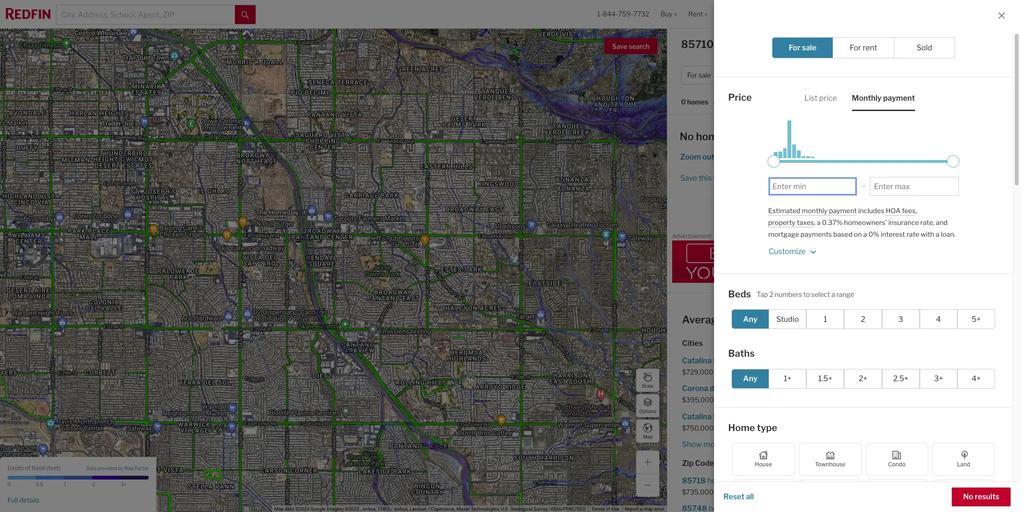 Task type: locate. For each thing, give the bounding box(es) containing it.
sale inside catalina homes for sale $729,000
[[751, 357, 765, 365]]

catalina inside catalina homes for sale $729,000
[[682, 357, 712, 365]]

85710
[[894, 206, 917, 215]]

1 horizontal spatial search
[[713, 174, 737, 183]]

3+ inside radio
[[934, 374, 943, 383]]

©2023 right imagery
[[345, 507, 359, 512]]

/ up monthly
[[862, 71, 864, 79]]

0 horizontal spatial for
[[688, 71, 698, 79]]

home type up list
[[783, 71, 817, 79]]

imagery
[[327, 507, 344, 512]]

1 horizontal spatial map
[[643, 434, 653, 440]]

, for map data ©2023 google  imagery ©2023 , airbus, cnes / airbus, landsat / copernicus, maxar technologies, u.s. geological survey, usda/fpac/geo
[[360, 507, 361, 512]]

provided
[[98, 466, 117, 472]]

1 vertical spatial map
[[274, 507, 284, 512]]

1 vertical spatial no
[[964, 493, 974, 502]]

map down options
[[643, 434, 653, 440]]

1 vertical spatial beds
[[729, 288, 751, 300]]

0 horizontal spatial ,
[[360, 507, 361, 512]]

sold
[[917, 43, 933, 52]]

catalina foothills link
[[682, 410, 838, 424]]

1 airbus, from the left
[[363, 507, 377, 512]]

1 horizontal spatial ©2023
[[345, 507, 359, 512]]

for up the reset all
[[733, 476, 743, 485]]

Multi-family checkbox
[[732, 480, 795, 512]]

catalina for catalina
[[682, 357, 712, 365]]

of for terms
[[606, 507, 610, 512]]

any up corona de tucson homes for sale $395,000 at bottom
[[744, 374, 758, 383]]

save this search button
[[680, 174, 737, 183]]

for sale inside option
[[789, 43, 817, 52]]

homes down codes
[[708, 476, 732, 485]]

0 vertical spatial 0
[[681, 98, 686, 106]]

for inside corona de tucson homes for sale $395,000
[[774, 384, 784, 393]]

homes for catalina homes for sale $729,000
[[714, 357, 738, 365]]

3+ radio
[[920, 369, 958, 389]]

a left the map in the bottom right of the page
[[640, 507, 643, 512]]

payment up 0.37
[[829, 207, 857, 215]]

0 horizontal spatial 3+
[[121, 482, 126, 487]]

,
[[916, 207, 918, 215], [814, 218, 816, 227], [360, 507, 361, 512]]

1 vertical spatial %
[[874, 230, 880, 239]]

reset
[[724, 493, 745, 502]]

None checkbox
[[866, 480, 929, 512]]

0 horizontal spatial 1
[[64, 482, 66, 487]]

1 vertical spatial to
[[739, 173, 746, 182]]

option group
[[772, 37, 956, 58], [732, 309, 996, 329], [732, 369, 996, 389], [732, 443, 996, 512]]

0 horizontal spatial no
[[680, 130, 694, 143]]

any
[[744, 315, 758, 324], [744, 374, 758, 383]]

1 vertical spatial home
[[729, 422, 755, 434]]

beds up monthly
[[845, 71, 860, 79]]

this down out
[[699, 174, 712, 183]]

0 vertical spatial home
[[783, 71, 802, 79]]

homes left •
[[687, 98, 709, 106]]

homes inside 0 homes • sort : recommended
[[687, 98, 709, 106]]

zoom
[[681, 153, 701, 162]]

technologies,
[[471, 507, 500, 512]]

based
[[834, 230, 853, 239]]

0 vertical spatial ,
[[916, 207, 918, 215]]

1 vertical spatial catalina
[[682, 412, 712, 421]]

2 ©2023 from the left
[[345, 507, 359, 512]]

home type down foothills
[[729, 422, 778, 434]]

0 vertical spatial to
[[717, 153, 724, 162]]

1 horizontal spatial to
[[739, 173, 746, 182]]

terms of use link
[[592, 507, 620, 512]]

0 horizontal spatial /
[[391, 507, 393, 512]]

0 horizontal spatial beds
[[729, 288, 751, 300]]

home down for sale option at the right top of page
[[783, 71, 802, 79]]

for inside option
[[789, 43, 801, 52]]

search
[[629, 42, 650, 50], [713, 174, 737, 183]]

1 horizontal spatial no
[[964, 493, 974, 502]]

0 vertical spatial any
[[744, 315, 758, 324]]

no inside button
[[964, 493, 974, 502]]

/ inside beds / baths button
[[862, 71, 864, 79]]

any inside option
[[744, 315, 758, 324]]

save down 1-844-759-7732 'link'
[[612, 42, 628, 50]]

sort
[[720, 98, 734, 106]]

report left ad
[[995, 235, 1009, 240]]

full details button
[[8, 496, 40, 505]]

beds left tap
[[729, 288, 751, 300]]

for up any radio
[[739, 357, 749, 365]]

1 vertical spatial search
[[713, 174, 737, 183]]

for inside checkbox
[[850, 43, 862, 52]]

1 catalina from the top
[[682, 357, 712, 365]]

2 catalina from the top
[[682, 412, 712, 421]]

2 horizontal spatial /
[[862, 71, 864, 79]]

0 horizontal spatial for sale
[[688, 71, 711, 79]]

a right the with
[[936, 230, 940, 239]]

1 down the select
[[824, 315, 827, 324]]

$729,000
[[682, 368, 714, 376]]

1 vertical spatial this
[[699, 174, 712, 183]]

homes down "2.5+"
[[880, 384, 904, 393]]

3 checkbox
[[882, 309, 920, 329]]

zip codes heading
[[682, 459, 1005, 469]]

, up insurance
[[916, 207, 918, 215]]

% down the homeowners'
[[874, 230, 880, 239]]

save for save this search to get updated when new homes hit the market.
[[681, 174, 698, 183]]

search inside button
[[629, 42, 650, 50]]

Enter max text field
[[874, 182, 955, 191]]

0 horizontal spatial airbus,
[[363, 507, 377, 512]]

save down zoom
[[681, 174, 698, 183]]

2 vertical spatial 0
[[8, 482, 11, 487]]

1-844-759-7732 link
[[597, 10, 650, 18]]

5+
[[972, 315, 981, 324]]

map left data on the left bottom
[[274, 507, 284, 512]]

feet
[[48, 465, 59, 472]]

0 vertical spatial type
[[803, 71, 817, 79]]

for rent
[[850, 43, 878, 52]]

homes up out
[[696, 130, 730, 143]]

1 horizontal spatial beds
[[845, 71, 860, 79]]

, for estimated monthly payment includes hoa fees , property taxes , a 0.37
[[916, 207, 918, 215]]

0 horizontal spatial map
[[274, 507, 284, 512]]

reset all
[[724, 493, 754, 502]]

hit
[[855, 173, 864, 182]]

az left "homes"
[[719, 38, 733, 50]]

to left the select
[[804, 290, 810, 298]]

home type inside button
[[783, 71, 817, 79]]

land
[[957, 461, 971, 468]]

2 vertical spatial 2
[[92, 482, 95, 487]]

this right in
[[743, 130, 761, 143]]

updated
[[761, 173, 790, 182]]

1 vertical spatial baths
[[729, 348, 755, 359]]

ore
[[711, 440, 722, 449]]

type up house checkbox
[[757, 422, 778, 434]]

for for sahuarita homes for sale
[[906, 384, 916, 393]]

% inside % homeowners' insurance rate, and mortgage payments based on a
[[837, 218, 843, 227]]

baths inside button
[[866, 71, 884, 79]]

use
[[612, 507, 620, 512]]

0 vertical spatial az
[[719, 38, 733, 50]]

recommended
[[737, 98, 785, 106]]

county
[[859, 206, 885, 215]]

0 vertical spatial 1
[[824, 315, 827, 324]]

0 vertical spatial catalina
[[682, 357, 712, 365]]

1 horizontal spatial save
[[681, 174, 698, 183]]

report inside button
[[995, 235, 1009, 240]]

1 horizontal spatial 0
[[681, 98, 686, 106]]

0 horizontal spatial of
[[25, 465, 30, 472]]

1 horizontal spatial this
[[743, 130, 761, 143]]

to inside save this search to get updated when new homes hit the market.
[[739, 173, 746, 182]]

of left use
[[606, 507, 610, 512]]

1 vertical spatial save
[[681, 174, 698, 183]]

hoa
[[886, 207, 901, 215]]

homes up tucson
[[714, 357, 738, 365]]

data
[[86, 466, 97, 472]]

0 right the on at the top right of page
[[869, 230, 874, 239]]

to left get
[[739, 173, 746, 182]]

1 horizontal spatial for sale
[[789, 43, 817, 52]]

2.5+
[[894, 374, 909, 383]]

1 horizontal spatial 3+
[[934, 374, 943, 383]]

save inside button
[[612, 42, 628, 50]]

type
[[803, 71, 817, 79], [757, 422, 778, 434]]

1 horizontal spatial of
[[606, 507, 610, 512]]

1 horizontal spatial for
[[789, 43, 801, 52]]

of
[[25, 465, 30, 472], [606, 507, 610, 512]]

Townhouse checkbox
[[799, 443, 862, 476]]

airbus, left landsat
[[394, 507, 409, 512]]

2 horizontal spatial for
[[850, 43, 862, 52]]

sale
[[802, 43, 817, 52], [699, 71, 711, 79], [751, 357, 765, 365], [785, 384, 800, 393], [918, 384, 932, 393], [745, 476, 759, 485], [906, 476, 920, 485]]

a left 0.37
[[817, 218, 821, 227]]

for down condo
[[894, 476, 904, 485]]

payment right monthly
[[884, 93, 915, 102]]

report for report a map error
[[625, 507, 639, 512]]

any for 1+
[[744, 374, 758, 383]]

homes
[[687, 98, 709, 106], [696, 130, 730, 143], [829, 173, 853, 182], [714, 357, 738, 365], [748, 384, 772, 393], [880, 384, 904, 393], [708, 476, 732, 485], [869, 476, 893, 485]]

select
[[812, 290, 830, 298]]

2+ radio
[[845, 369, 882, 389]]

0 vertical spatial map
[[643, 434, 653, 440]]

0 homes • sort : recommended
[[681, 98, 785, 107]]

of left flood
[[25, 465, 30, 472]]

for right any radio
[[774, 384, 784, 393]]

0 horizontal spatial home
[[729, 422, 755, 434]]

85718 homes for sale $735,000
[[682, 476, 759, 496]]

this inside save this search to get updated when new homes hit the market.
[[699, 174, 712, 183]]

homes for sahuarita homes for sale
[[880, 384, 904, 393]]

1 vertical spatial home type
[[729, 422, 778, 434]]

homes right tucson
[[748, 384, 772, 393]]

0 horizontal spatial baths
[[729, 348, 755, 359]]

for inside 85718 homes for sale $735,000
[[733, 476, 743, 485]]

homes inside save this search to get updated when new homes hit the market.
[[829, 173, 853, 182]]

0 vertical spatial price
[[739, 71, 755, 79]]

/
[[862, 71, 864, 79], [391, 507, 393, 512], [428, 507, 430, 512]]

1 horizontal spatial ,
[[814, 218, 816, 227]]

3+ right 2.5+ option
[[934, 374, 943, 383]]

0 horizontal spatial %
[[837, 218, 843, 227]]

0 horizontal spatial save
[[612, 42, 628, 50]]

, down monthly
[[814, 218, 816, 227]]

0 up full
[[8, 482, 11, 487]]

report ad button
[[995, 235, 1015, 242]]

townhouse
[[815, 461, 846, 468]]

other
[[956, 498, 972, 505]]

no for no homes in this area
[[680, 130, 694, 143]]

all filters button
[[905, 66, 959, 85]]

1 vertical spatial 0
[[869, 230, 874, 239]]

baths up monthly
[[866, 71, 884, 79]]

2 down data
[[92, 482, 95, 487]]

1 vertical spatial any
[[744, 374, 758, 383]]

2 up cities heading
[[861, 315, 866, 324]]

85710, down the select
[[813, 314, 848, 326]]

catalina up $750,000 on the bottom of page
[[682, 412, 712, 421]]

homes down condo
[[869, 476, 893, 485]]

$735,000
[[682, 488, 714, 496]]

homes left hit
[[829, 173, 853, 182]]

data
[[285, 507, 294, 512]]

for sale up 0 homes • sort : recommended
[[688, 71, 711, 79]]

taxes
[[797, 218, 814, 227]]

1.5+
[[819, 374, 833, 383]]

options
[[640, 409, 657, 414]]

any for studio
[[744, 315, 758, 324]]

0 horizontal spatial 0
[[8, 482, 11, 487]]

tap 2 numbers to select a range
[[757, 290, 855, 298]]

85710, up for sale button on the top right
[[681, 38, 717, 50]]

any down tap
[[744, 315, 758, 324]]

google
[[311, 507, 326, 512]]

beds for beds
[[729, 288, 751, 300]]

homeowners'
[[844, 218, 887, 227]]

beds inside button
[[845, 71, 860, 79]]

cnes
[[378, 507, 390, 512]]

None checkbox
[[799, 480, 862, 512]]

1 vertical spatial type
[[757, 422, 778, 434]]

2 vertical spatial ,
[[360, 507, 361, 512]]

report ad
[[995, 235, 1015, 240]]

for for 85718 homes for sale $735,000
[[733, 476, 743, 485]]

minimum price slider
[[768, 155, 780, 167]]

2 any from the top
[[744, 374, 758, 383]]

search inside save this search to get updated when new homes hit the market.
[[713, 174, 737, 183]]

1 vertical spatial payment
[[829, 207, 857, 215]]

list price
[[805, 93, 837, 102]]

catalina inside catalina foothills $750,000
[[682, 412, 712, 421]]

0 vertical spatial search
[[629, 42, 650, 50]]

interest
[[881, 230, 906, 239]]

For rent checkbox
[[833, 37, 895, 58]]

risk
[[124, 466, 134, 472]]

1 vertical spatial for sale
[[688, 71, 711, 79]]

2 horizontal spatial 2
[[861, 315, 866, 324]]

1 checkbox
[[807, 309, 845, 329]]

2 horizontal spatial 0
[[869, 230, 874, 239]]

for sale button
[[681, 66, 729, 85]]

no left results
[[964, 493, 974, 502]]

0 vertical spatial %
[[837, 218, 843, 227]]

no up zoom
[[680, 130, 694, 143]]

0 horizontal spatial 85710,
[[681, 38, 717, 50]]

homes inside catalina homes for sale $729,000
[[714, 357, 738, 365]]

sale inside option
[[802, 43, 817, 52]]

in
[[732, 130, 741, 143]]

0 horizontal spatial report
[[625, 507, 639, 512]]

no
[[680, 130, 694, 143], [964, 493, 974, 502]]

range
[[837, 290, 855, 298]]

catalina up the $729,000
[[682, 357, 712, 365]]

1 vertical spatial 85710,
[[813, 314, 848, 326]]

for sale up home type button
[[789, 43, 817, 52]]

, left cnes
[[360, 507, 361, 512]]

0 vertical spatial save
[[612, 42, 628, 50]]

0 vertical spatial 2
[[770, 290, 774, 298]]

report left the map in the bottom right of the page
[[625, 507, 639, 512]]

depth
[[8, 465, 24, 472]]

baths up any radio
[[729, 348, 755, 359]]

1 right 0.5
[[64, 482, 66, 487]]

1+
[[784, 374, 792, 383]]

1 horizontal spatial 1
[[824, 315, 827, 324]]

redfin
[[771, 206, 794, 215]]

for down "2.5+"
[[906, 384, 916, 393]]

1 vertical spatial 1
[[64, 482, 66, 487]]

1 any from the top
[[744, 315, 758, 324]]

/ right cnes
[[391, 507, 393, 512]]

homes for 0 homes • sort : recommended
[[687, 98, 709, 106]]

market insights link
[[950, 31, 1006, 51]]

©2023 right data on the left bottom
[[295, 507, 310, 512]]

0 left •
[[681, 98, 686, 106]]

a
[[817, 218, 821, 227], [864, 230, 867, 239], [936, 230, 940, 239], [832, 290, 835, 298], [640, 507, 643, 512]]

85710,
[[681, 38, 717, 50], [813, 314, 848, 326]]

1 vertical spatial report
[[625, 507, 639, 512]]

home down foothills
[[729, 422, 755, 434]]

1 horizontal spatial az
[[850, 314, 865, 326]]

to
[[717, 153, 724, 162], [739, 173, 746, 182], [804, 290, 810, 298]]

0 vertical spatial this
[[743, 130, 761, 143]]

3+
[[934, 374, 943, 383], [121, 482, 126, 487]]

3+ down by
[[121, 482, 126, 487]]

includes
[[859, 207, 885, 215]]

any inside radio
[[744, 374, 758, 383]]

for inside catalina homes for sale $729,000
[[739, 357, 749, 365]]

full details
[[8, 496, 40, 504]]

2 airbus, from the left
[[394, 507, 409, 512]]

2 horizontal spatial to
[[804, 290, 810, 298]]

map inside button
[[643, 434, 653, 440]]

for inside button
[[688, 71, 698, 79]]

0 vertical spatial 3+
[[934, 374, 943, 383]]

1 horizontal spatial payment
[[884, 93, 915, 102]]

type up list
[[803, 71, 817, 79]]

0 vertical spatial report
[[995, 235, 1009, 240]]

search down see
[[713, 174, 737, 183]]

5+ checkbox
[[958, 309, 996, 329]]

0 vertical spatial for sale
[[789, 43, 817, 52]]

1 horizontal spatial %
[[874, 230, 880, 239]]

homes
[[736, 38, 771, 50]]

average
[[682, 314, 724, 326]]

sahuarita homes for sale
[[844, 384, 932, 393]]

az up cities heading
[[850, 314, 865, 326]]

home inside button
[[783, 71, 802, 79]]

a left range
[[832, 290, 835, 298]]

redfin link
[[771, 206, 794, 215]]

a right the on at the top right of page
[[864, 230, 867, 239]]

save inside save this search to get updated when new homes hit the market.
[[681, 174, 698, 183]]

ad
[[1010, 235, 1015, 240]]

show
[[682, 440, 702, 449]]

maximum price slider
[[948, 155, 960, 167]]

•
[[713, 99, 715, 107]]

0 vertical spatial no
[[680, 130, 694, 143]]

2 horizontal spatial ,
[[916, 207, 918, 215]]

2 checkbox
[[845, 309, 882, 329]]

pima county
[[840, 206, 885, 215]]

1+ radio
[[769, 369, 807, 389]]

estimated monthly payment includes hoa fees , property taxes , a 0.37
[[769, 207, 918, 227]]

% up based in the top right of the page
[[837, 218, 843, 227]]

2 vertical spatial to
[[804, 290, 810, 298]]

0 for homes
[[681, 98, 686, 106]]

0 horizontal spatial this
[[699, 174, 712, 183]]

For sale checkbox
[[772, 37, 834, 58]]

0 vertical spatial payment
[[884, 93, 915, 102]]

homes inside 85718 homes for sale $735,000
[[708, 476, 732, 485]]

0 inside 0 homes • sort : recommended
[[681, 98, 686, 106]]

to left see
[[717, 153, 724, 162]]

0 vertical spatial home type
[[783, 71, 817, 79]]

customize button
[[769, 240, 820, 259]]

/ right landsat
[[428, 507, 430, 512]]

payments
[[801, 230, 832, 239]]

airbus, left cnes
[[363, 507, 377, 512]]

2 right tap
[[770, 290, 774, 298]]

search down 7732
[[629, 42, 650, 50]]

1 vertical spatial 2
[[861, 315, 866, 324]]

1 horizontal spatial type
[[803, 71, 817, 79]]

cities heading
[[682, 339, 1005, 349]]

85712 homes for sale
[[844, 476, 920, 485]]

report for report ad
[[995, 235, 1009, 240]]

Any checkbox
[[732, 309, 770, 329]]



Task type: describe. For each thing, give the bounding box(es) containing it.
Enter min text field
[[773, 182, 853, 191]]

price inside "button"
[[739, 71, 755, 79]]

near
[[788, 314, 811, 326]]

full
[[8, 496, 18, 504]]

sale inside button
[[699, 71, 711, 79]]

m
[[704, 440, 711, 449]]

terms
[[592, 507, 605, 512]]

insights
[[978, 41, 1006, 50]]

corona
[[682, 384, 709, 393]]

4+
[[972, 374, 981, 383]]

a inside % homeowners' insurance rate, and mortgage payments based on a
[[864, 230, 867, 239]]

beds for beds / baths
[[845, 71, 860, 79]]

monthly
[[802, 207, 828, 215]]

rate
[[907, 230, 920, 239]]

survey,
[[534, 507, 549, 512]]

1 ©2023 from the left
[[295, 507, 310, 512]]

catalina for catalina foothills
[[682, 412, 712, 421]]

0.37
[[822, 218, 837, 227]]

to for save
[[739, 173, 746, 182]]

the
[[866, 173, 877, 182]]

draw
[[642, 383, 654, 389]]

option group containing for sale
[[772, 37, 956, 58]]

results
[[975, 493, 1000, 502]]

Condo checkbox
[[866, 443, 929, 476]]

85712
[[844, 476, 867, 485]]

homes inside corona de tucson homes for sale $395,000
[[748, 384, 772, 393]]

homes for 85718 homes for sale $735,000
[[708, 476, 732, 485]]

for for for sale option at the right top of page
[[789, 43, 801, 52]]

map region
[[0, 0, 782, 512]]

Any radio
[[732, 369, 770, 389]]

mortgage
[[769, 230, 800, 239]]

sale
[[789, 38, 811, 50]]

0 vertical spatial 85710,
[[681, 38, 717, 50]]

0 horizontal spatial type
[[757, 422, 778, 434]]

submit search image
[[242, 11, 249, 19]]

to for tap
[[804, 290, 810, 298]]

rent
[[863, 43, 878, 52]]

map for map data ©2023 google  imagery ©2023 , airbus, cnes / airbus, landsat / copernicus, maxar technologies, u.s. geological survey, usda/fpac/geo
[[274, 507, 284, 512]]

1 vertical spatial price
[[729, 92, 752, 103]]

homes for 85712 homes for sale
[[869, 476, 893, 485]]

rate,
[[921, 218, 935, 227]]

catalina foothills $750,000
[[682, 412, 744, 432]]

zoom out button
[[680, 153, 715, 162]]

Land checkbox
[[933, 443, 996, 476]]

type inside button
[[803, 71, 817, 79]]

sale inside corona de tucson homes for sale $395,000
[[785, 384, 800, 393]]

0 for %
[[869, 230, 874, 239]]

monthly payment element
[[852, 85, 915, 111]]

4 checkbox
[[920, 309, 958, 329]]

when
[[792, 173, 811, 182]]

a inside the estimated monthly payment includes hoa fees , property taxes , a 0.37
[[817, 218, 821, 227]]

payment inside the estimated monthly payment includes hoa fees , property taxes , a 0.37
[[829, 207, 857, 215]]

multi-family
[[748, 498, 780, 505]]

ad region
[[673, 240, 1015, 283]]

0 horizontal spatial az
[[719, 38, 733, 50]]

844-
[[603, 10, 618, 18]]

price
[[820, 93, 837, 102]]

1-844-759-7732
[[597, 10, 650, 18]]

reset all button
[[724, 488, 754, 507]]

condo
[[889, 461, 906, 468]]

$364,263
[[844, 368, 875, 376]]

of for depth
[[25, 465, 30, 472]]

for for for rent checkbox
[[850, 43, 862, 52]]

1 horizontal spatial /
[[428, 507, 430, 512]]

map
[[644, 507, 653, 512]]

beds / baths button
[[839, 66, 902, 85]]

house
[[755, 461, 772, 468]]

% homeowners' insurance rate, and mortgage payments based on a
[[769, 218, 948, 239]]

House checkbox
[[732, 443, 795, 476]]

0 horizontal spatial home type
[[729, 422, 778, 434]]

fees
[[902, 207, 916, 215]]

market insights
[[950, 41, 1006, 50]]

draw button
[[636, 369, 660, 392]]

options button
[[636, 394, 660, 418]]

average home prices near 85710, az
[[682, 314, 865, 326]]

1 vertical spatial ,
[[814, 218, 816, 227]]

0 % interest rate with a loan.
[[869, 230, 956, 239]]

0 horizontal spatial to
[[717, 153, 724, 162]]

list price element
[[805, 85, 837, 111]]

0 horizontal spatial 2
[[92, 482, 95, 487]]

save for save search
[[612, 42, 628, 50]]

zip
[[682, 459, 694, 468]]

family
[[764, 498, 780, 505]]

759-
[[618, 10, 634, 18]]

85710, az homes for sale
[[681, 38, 811, 50]]

for left sale
[[773, 38, 787, 50]]

4
[[937, 315, 941, 324]]

for sale inside button
[[688, 71, 711, 79]]

)
[[59, 465, 60, 472]]

2+
[[859, 374, 868, 383]]

2 inside 'checkbox'
[[861, 315, 866, 324]]

map data ©2023 google  imagery ©2023 , airbus, cnes / airbus, landsat / copernicus, maxar technologies, u.s. geological survey, usda/fpac/geo
[[274, 507, 586, 512]]

no results
[[964, 493, 1000, 502]]

no for no results
[[964, 493, 974, 502]]

report a map error link
[[625, 507, 665, 512]]

u.s.
[[501, 507, 509, 512]]

studio
[[777, 315, 799, 324]]

map for map
[[643, 434, 653, 440]]

arizona
[[803, 206, 830, 215]]

homes.
[[760, 153, 786, 162]]

Studio checkbox
[[769, 309, 807, 329]]

$750,000
[[682, 424, 714, 432]]

Other checkbox
[[933, 480, 996, 512]]

save search
[[612, 42, 650, 50]]

prices
[[756, 314, 786, 326]]

2.5+ radio
[[882, 369, 920, 389]]

insurance
[[889, 218, 919, 227]]

monthly payment
[[852, 93, 915, 102]]

map button
[[636, 420, 660, 443]]

market.
[[879, 173, 906, 182]]

1 inside option
[[824, 315, 827, 324]]

google image
[[2, 500, 33, 512]]

sale inside 85718 homes for sale $735,000
[[745, 476, 759, 485]]

tucson
[[721, 384, 746, 393]]

for for 85712 homes for sale
[[894, 476, 904, 485]]

by
[[118, 466, 123, 472]]

multi-
[[748, 498, 764, 505]]

homes for no homes in this area
[[696, 130, 730, 143]]

for for catalina homes for sale $729,000
[[739, 357, 749, 365]]

option group containing house
[[732, 443, 996, 512]]

all
[[746, 493, 754, 502]]

estimated
[[769, 207, 801, 215]]

price button
[[733, 66, 773, 85]]

arizona link
[[803, 206, 830, 215]]

4+ radio
[[958, 369, 996, 389]]

monthly
[[852, 93, 882, 102]]

1 vertical spatial 3+
[[121, 482, 126, 487]]

terms of use
[[592, 507, 620, 512]]

3
[[899, 315, 904, 324]]

Sold checkbox
[[894, 37, 956, 58]]

filters
[[932, 71, 950, 79]]

85718
[[682, 476, 706, 485]]

1.5+ radio
[[807, 369, 845, 389]]



Task type: vqa. For each thing, say whether or not it's contained in the screenshot.
Other option
yes



